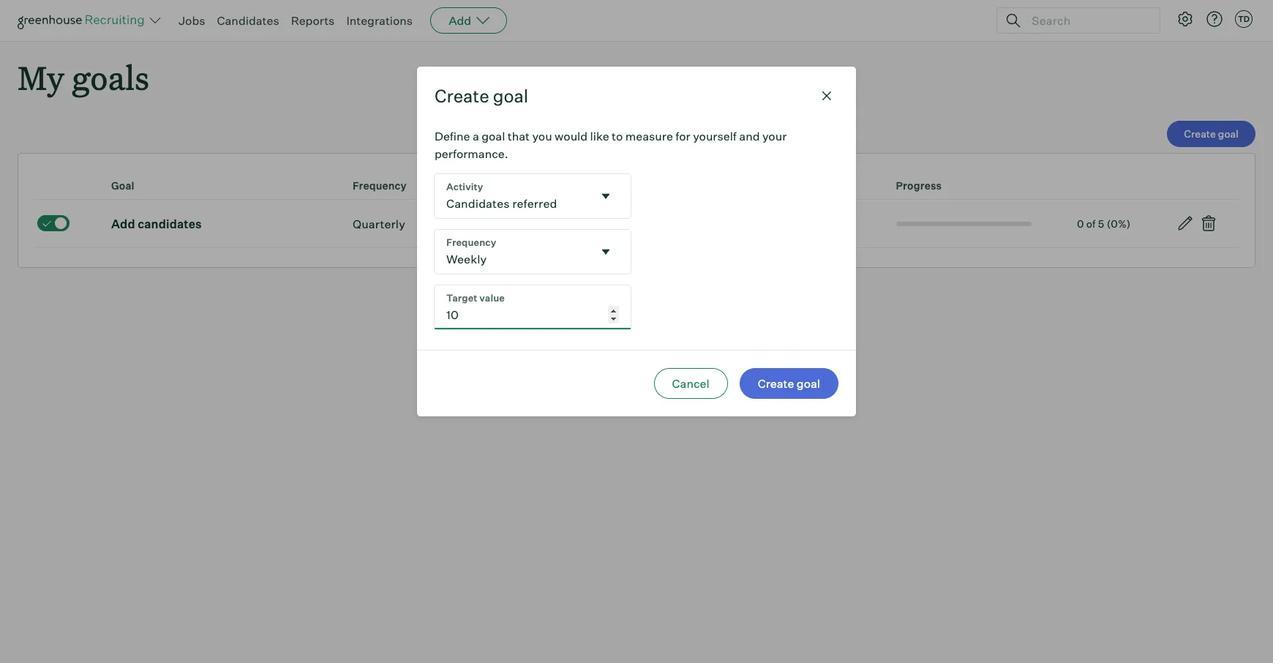 Task type: vqa. For each thing, say whether or not it's contained in the screenshot.
Progress
yes



Task type: describe. For each thing, give the bounding box(es) containing it.
2 2023 from the left
[[711, 216, 739, 231]]

candidates link
[[217, 13, 279, 28]]

1 vertical spatial create goal
[[1185, 127, 1239, 140]]

goals
[[72, 56, 149, 99]]

for
[[676, 129, 691, 143]]

1 2023 from the left
[[593, 216, 621, 231]]

edit goal icon image
[[1177, 215, 1195, 232]]

add for add candidates
[[111, 216, 135, 231]]

define
[[435, 129, 470, 143]]

october 1, 2023 - december 31, 2023
[[534, 216, 739, 231]]

candidates
[[138, 216, 202, 231]]

5
[[1099, 217, 1105, 230]]

cancel button
[[654, 368, 728, 399]]

0 of 5 (0%)
[[1077, 217, 1131, 230]]

your
[[763, 129, 787, 143]]

1 horizontal spatial create goal
[[758, 376, 821, 391]]

configure image
[[1177, 10, 1195, 28]]

add for add
[[449, 13, 472, 28]]

cancel
[[672, 376, 710, 391]]

td
[[1238, 14, 1250, 24]]

progress
[[896, 179, 942, 192]]

to
[[612, 129, 623, 143]]

would
[[555, 129, 588, 143]]

td button
[[1233, 7, 1256, 31]]

candidates
[[217, 13, 279, 28]]

reports link
[[291, 13, 335, 28]]

none field toggle flyout
[[435, 174, 631, 218]]

0 vertical spatial create
[[435, 85, 489, 107]]

of
[[1087, 217, 1096, 230]]

measure
[[626, 129, 673, 143]]

my
[[18, 56, 64, 99]]

td button
[[1236, 10, 1253, 28]]

december
[[632, 216, 690, 231]]

remove goal icon image
[[1200, 215, 1218, 232]]

0 vertical spatial create goal
[[435, 85, 528, 107]]

Search text field
[[1028, 10, 1147, 31]]



Task type: locate. For each thing, give the bounding box(es) containing it.
2023 left -
[[593, 216, 621, 231]]

0 vertical spatial add
[[449, 13, 472, 28]]

create
[[435, 85, 489, 107], [1185, 127, 1216, 140], [758, 376, 794, 391]]

a
[[473, 129, 479, 143]]

2 horizontal spatial create
[[1185, 127, 1216, 140]]

greenhouse recruiting image
[[18, 12, 149, 29]]

1 horizontal spatial add
[[449, 13, 472, 28]]

integrations link
[[346, 13, 413, 28]]

jobs
[[179, 13, 205, 28]]

1 horizontal spatial create
[[758, 376, 794, 391]]

1 vertical spatial add
[[111, 216, 135, 231]]

2023
[[593, 216, 621, 231], [711, 216, 739, 231]]

add button
[[430, 7, 507, 34]]

add candidates
[[111, 216, 202, 231]]

add inside popup button
[[449, 13, 472, 28]]

create goal
[[435, 85, 528, 107], [1185, 127, 1239, 140], [758, 376, 821, 391]]

0 vertical spatial none field
[[435, 174, 631, 218]]

yourself
[[693, 129, 737, 143]]

you
[[532, 129, 552, 143]]

1,
[[582, 216, 590, 231]]

performance.
[[435, 146, 508, 161]]

2 vertical spatial create goal
[[758, 376, 821, 391]]

0
[[1077, 217, 1085, 230]]

None text field
[[435, 174, 593, 218], [435, 230, 593, 273], [435, 174, 593, 218], [435, 230, 593, 273]]

0 horizontal spatial create
[[435, 85, 489, 107]]

october
[[534, 216, 579, 231]]

None checkbox
[[37, 215, 70, 231]]

0 horizontal spatial create goal button
[[740, 368, 839, 399]]

add
[[449, 13, 472, 28], [111, 216, 135, 231]]

1 horizontal spatial create goal button
[[1168, 121, 1256, 147]]

that
[[508, 129, 530, 143]]

None number field
[[435, 285, 631, 329]]

31,
[[693, 216, 708, 231]]

0 horizontal spatial 2023
[[593, 216, 621, 231]]

1 none field from the top
[[435, 174, 631, 218]]

2 none field from the top
[[435, 230, 631, 273]]

0 horizontal spatial add
[[111, 216, 135, 231]]

frequency
[[353, 179, 407, 192]]

and
[[740, 129, 760, 143]]

toggle flyout image
[[599, 189, 613, 203]]

1 vertical spatial none field
[[435, 230, 631, 273]]

-
[[624, 216, 630, 231]]

(0%)
[[1107, 217, 1131, 230]]

toggle flyout image
[[599, 244, 613, 259]]

0 horizontal spatial create goal
[[435, 85, 528, 107]]

my goals
[[18, 56, 149, 99]]

integrations
[[346, 13, 413, 28]]

goal
[[493, 85, 528, 107], [1219, 127, 1239, 140], [482, 129, 505, 143], [797, 376, 821, 391]]

1 vertical spatial create goal button
[[740, 368, 839, 399]]

none field down toggle flyout field
[[435, 230, 631, 273]]

create goal button
[[1168, 121, 1256, 147], [740, 368, 839, 399]]

goal inside define a goal that you would like to measure for yourself and your performance.
[[482, 129, 505, 143]]

2023 right 31,
[[711, 216, 739, 231]]

like
[[590, 129, 609, 143]]

none field up toggle flyout field
[[435, 174, 631, 218]]

quarterly
[[353, 216, 405, 231]]

None field
[[435, 174, 631, 218], [435, 230, 631, 273]]

1 vertical spatial create
[[1185, 127, 1216, 140]]

goal
[[111, 179, 134, 192]]

progress bar
[[896, 222, 1032, 226]]

define a goal that you would like to measure for yourself and your performance.
[[435, 129, 787, 161]]

1 horizontal spatial 2023
[[711, 216, 739, 231]]

0 vertical spatial create goal button
[[1168, 121, 1256, 147]]

2 horizontal spatial create goal
[[1185, 127, 1239, 140]]

jobs link
[[179, 13, 205, 28]]

2 vertical spatial create
[[758, 376, 794, 391]]

reports
[[291, 13, 335, 28]]

close modal icon image
[[818, 87, 836, 104]]



